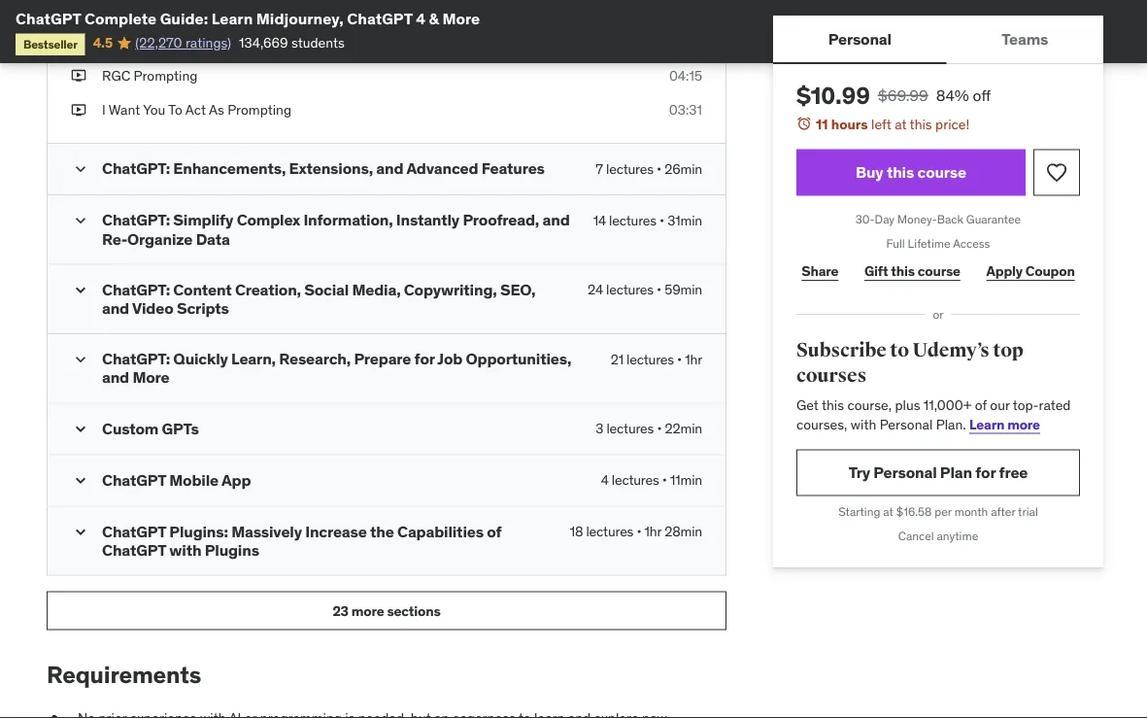 Task type: locate. For each thing, give the bounding box(es) containing it.
personal button
[[773, 16, 947, 62]]

more right 23
[[352, 602, 384, 619]]

teams button
[[947, 16, 1104, 62]]

off
[[973, 85, 991, 105]]

course inside button
[[918, 162, 967, 182]]

1 vertical spatial small image
[[71, 280, 90, 300]]

for left free
[[976, 462, 996, 482]]

tab list containing personal
[[773, 16, 1104, 64]]

22min
[[665, 420, 702, 437]]

04:15
[[669, 67, 702, 84]]

0 horizontal spatial more
[[352, 602, 384, 619]]

and left video
[[102, 298, 129, 318]]

0 vertical spatial 4
[[416, 8, 426, 28]]

2 chatgpt: from the top
[[102, 210, 170, 230]]

lectures
[[606, 160, 654, 177], [609, 211, 657, 229], [606, 281, 654, 298], [627, 350, 674, 368], [607, 420, 654, 437], [612, 471, 659, 489], [586, 523, 634, 540]]

learn,
[[231, 349, 276, 369]]

3
[[596, 420, 604, 437]]

$10.99 $69.99 84% off
[[797, 81, 991, 110]]

apply coupon button
[[982, 252, 1080, 291]]

small image for re-
[[71, 211, 90, 230]]

0 horizontal spatial more
[[133, 367, 169, 387]]

and
[[376, 159, 404, 178], [543, 210, 570, 230], [102, 298, 129, 318], [102, 367, 129, 387]]

1 vertical spatial course
[[918, 262, 961, 280]]

• left 59min
[[657, 281, 662, 298]]

xsmall image down requirements at the bottom
[[47, 709, 62, 718]]

• left 28min
[[637, 523, 642, 540]]

more for 23
[[352, 602, 384, 619]]

0 vertical spatial with
[[851, 415, 877, 433]]

1 horizontal spatial learn
[[970, 415, 1005, 433]]

prepare
[[354, 349, 411, 369]]

learn more link
[[970, 415, 1040, 433]]

this
[[910, 115, 932, 133], [887, 162, 914, 182], [891, 262, 915, 280], [822, 396, 844, 414]]

chatgpt for chatgpt complete guide: learn midjourney, chatgpt 4 & more
[[16, 8, 81, 28]]

try
[[849, 462, 871, 482]]

0 horizontal spatial learn
[[212, 8, 253, 28]]

chatgpt: inside chatgpt: simplify complex information, instantly proofread, and re-organize data
[[102, 210, 170, 230]]

top
[[993, 339, 1024, 362]]

1 horizontal spatial for
[[976, 462, 996, 482]]

1 vertical spatial xsmall image
[[71, 101, 86, 120]]

3 small image from the top
[[71, 419, 90, 439]]

plugins
[[205, 540, 259, 560]]

proofread,
[[463, 210, 539, 230]]

23 more sections
[[333, 602, 441, 619]]

4 down 3
[[601, 471, 609, 489]]

0 vertical spatial for
[[414, 349, 435, 369]]

0 horizontal spatial with
[[169, 540, 201, 560]]

small image left video
[[71, 280, 90, 300]]

lectures for features
[[606, 160, 654, 177]]

0 vertical spatial of
[[975, 396, 987, 414]]

4 chatgpt: from the top
[[102, 349, 170, 369]]

data
[[196, 229, 230, 249]]

prompting down guide:
[[154, 32, 218, 49]]

0 vertical spatial more
[[1008, 415, 1040, 433]]

more inside button
[[352, 602, 384, 619]]

courses
[[797, 364, 867, 387]]

complex
[[237, 210, 300, 230]]

features
[[482, 159, 545, 178]]

1 horizontal spatial 1hr
[[685, 350, 702, 368]]

reverse
[[102, 32, 151, 49]]

chatgpt: for chatgpt: simplify complex information, instantly proofread, and re-organize data
[[102, 210, 170, 230]]

alarm image
[[797, 116, 812, 131]]

more down top-
[[1008, 415, 1040, 433]]

this right gift
[[891, 262, 915, 280]]

chatgpt: simplify complex information, instantly proofread, and re-organize data
[[102, 210, 570, 249]]

and left the 14
[[543, 210, 570, 230]]

2 small image from the top
[[71, 280, 90, 300]]

2 course from the top
[[918, 262, 961, 280]]

2 vertical spatial personal
[[874, 462, 937, 482]]

0 horizontal spatial 1hr
[[645, 523, 662, 540]]

gift this course link
[[860, 252, 966, 291]]

lectures for for
[[627, 350, 674, 368]]

2 small image from the top
[[71, 350, 90, 369]]

23 more sections button
[[47, 591, 727, 630]]

at left $16.58
[[884, 504, 894, 519]]

scripts
[[177, 298, 229, 318]]

1hr up 22min
[[685, 350, 702, 368]]

• right 21 at the right of the page
[[677, 350, 682, 368]]

1 horizontal spatial more
[[442, 8, 480, 28]]

1 horizontal spatial with
[[851, 415, 877, 433]]

simplify
[[173, 210, 233, 230]]

1 vertical spatial with
[[169, 540, 201, 560]]

1 small image from the top
[[71, 159, 90, 179]]

price!
[[936, 115, 970, 133]]

chatgpt:
[[102, 159, 170, 178], [102, 210, 170, 230], [102, 279, 170, 299], [102, 349, 170, 369]]

1 vertical spatial more
[[133, 367, 169, 387]]

and inside chatgpt: content creation, social media, copywriting, seo, and video scripts
[[102, 298, 129, 318]]

• left '26min' on the top
[[657, 160, 662, 177]]

2 vertical spatial prompting
[[227, 101, 292, 119]]

0 vertical spatial 1hr
[[685, 350, 702, 368]]

chatgpt: down want
[[102, 159, 170, 178]]

84%
[[936, 85, 969, 105]]

1 vertical spatial learn
[[970, 415, 1005, 433]]

video
[[132, 298, 173, 318]]

learn up ratings)
[[212, 8, 253, 28]]

lectures right the 14
[[609, 211, 657, 229]]

increase
[[305, 521, 367, 541]]

1hr left 28min
[[645, 523, 662, 540]]

tab list
[[773, 16, 1104, 64]]

26min
[[665, 160, 702, 177]]

•
[[657, 160, 662, 177], [660, 211, 665, 229], [657, 281, 662, 298], [677, 350, 682, 368], [657, 420, 662, 437], [662, 471, 667, 489], [637, 523, 642, 540]]

learn
[[212, 8, 253, 28], [970, 415, 1005, 433]]

learn down our
[[970, 415, 1005, 433]]

act
[[185, 101, 206, 119]]

1 xsmall image from the top
[[71, 31, 86, 50]]

xsmall image left rgc
[[71, 66, 86, 85]]

small image for chatgpt mobile app
[[71, 471, 90, 490]]

midjourney,
[[256, 8, 344, 28]]

personal inside button
[[829, 29, 892, 48]]

bestseller
[[23, 36, 77, 51]]

4 left &
[[416, 8, 426, 28]]

1 horizontal spatial of
[[975, 396, 987, 414]]

21 lectures • 1hr
[[611, 350, 702, 368]]

chatgpt: inside chatgpt: content creation, social media, copywriting, seo, and video scripts
[[102, 279, 170, 299]]

small image for chatgpt: quickly learn, research, prepare for job opportunities, and more
[[71, 350, 90, 369]]

0 vertical spatial prompting
[[154, 32, 218, 49]]

14 lectures • 31min
[[593, 211, 702, 229]]

this right buy
[[887, 162, 914, 182]]

lectures right 24
[[606, 281, 654, 298]]

and left advanced at the left of page
[[376, 159, 404, 178]]

want
[[109, 101, 140, 119]]

chatgpt complete guide: learn midjourney, chatgpt 4 & more
[[16, 8, 480, 28]]

• left 31min
[[660, 211, 665, 229]]

more
[[1008, 415, 1040, 433], [352, 602, 384, 619]]

28min
[[665, 523, 702, 540]]

1 vertical spatial personal
[[880, 415, 933, 433]]

hours
[[831, 115, 868, 133]]

with down course,
[[851, 415, 877, 433]]

copywriting,
[[404, 279, 497, 299]]

this up courses,
[[822, 396, 844, 414]]

xsmall image left i
[[71, 101, 86, 120]]

this for gift
[[891, 262, 915, 280]]

prompting right as on the left
[[227, 101, 292, 119]]

0 horizontal spatial at
[[884, 504, 894, 519]]

plan.
[[936, 415, 966, 433]]

• left 11min
[[662, 471, 667, 489]]

4.5
[[93, 34, 113, 51]]

more up custom gpts on the bottom left of page
[[133, 367, 169, 387]]

1 horizontal spatial 4
[[601, 471, 609, 489]]

4 small image from the top
[[71, 471, 90, 490]]

chatgpt: left the simplify
[[102, 210, 170, 230]]

course for buy this course
[[918, 162, 967, 182]]

small image left re-
[[71, 211, 90, 230]]

1 vertical spatial 1hr
[[645, 523, 662, 540]]

3 chatgpt: from the top
[[102, 279, 170, 299]]

more inside chatgpt: quickly learn, research, prepare for job opportunities, and more
[[133, 367, 169, 387]]

this for get
[[822, 396, 844, 414]]

xsmall image up bestseller
[[71, 0, 86, 16]]

prompting for rgc prompting
[[134, 67, 198, 84]]

1 vertical spatial of
[[487, 521, 502, 541]]

i
[[102, 101, 106, 119]]

xsmall image left 4.5
[[71, 31, 86, 50]]

with left plugins
[[169, 540, 201, 560]]

1 course from the top
[[918, 162, 967, 182]]

1 vertical spatial prompting
[[134, 67, 198, 84]]

course up back on the right top of page
[[918, 162, 967, 182]]

personal up $16.58
[[874, 462, 937, 482]]

1 small image from the top
[[71, 211, 90, 230]]

chatgpt: down re-
[[102, 279, 170, 299]]

full
[[887, 236, 905, 251]]

instantly
[[396, 210, 460, 230]]

more right &
[[442, 8, 480, 28]]

and up "custom"
[[102, 367, 129, 387]]

at right left
[[895, 115, 907, 133]]

seo,
[[500, 279, 536, 299]]

• left 22min
[[657, 420, 662, 437]]

5 small image from the top
[[71, 522, 90, 541]]

of left our
[[975, 396, 987, 414]]

0 horizontal spatial for
[[414, 349, 435, 369]]

advanced
[[406, 159, 478, 178]]

chatgpt: down video
[[102, 349, 170, 369]]

personal down plus
[[880, 415, 933, 433]]

for
[[414, 349, 435, 369], [976, 462, 996, 482]]

7 lectures • 26min
[[596, 160, 702, 177]]

0 horizontal spatial of
[[487, 521, 502, 541]]

lectures right 21 at the right of the page
[[627, 350, 674, 368]]

small image
[[71, 159, 90, 179], [71, 350, 90, 369], [71, 419, 90, 439], [71, 471, 90, 490], [71, 522, 90, 541]]

for left job
[[414, 349, 435, 369]]

personal up $10.99
[[829, 29, 892, 48]]

1 horizontal spatial more
[[1008, 415, 1040, 433]]

i want you to act as prompting
[[102, 101, 292, 119]]

0 vertical spatial xsmall image
[[71, 31, 86, 50]]

xsmall image
[[71, 0, 86, 16], [71, 66, 86, 85], [47, 709, 62, 718]]

chatgpt: enhancements, extensions, and advanced features
[[102, 159, 545, 178]]

for inside chatgpt: quickly learn, research, prepare for job opportunities, and more
[[414, 349, 435, 369]]

app
[[222, 470, 251, 490]]

4
[[416, 8, 426, 28], [601, 471, 609, 489]]

prompting
[[154, 32, 218, 49], [134, 67, 198, 84], [227, 101, 292, 119]]

top-
[[1013, 396, 1039, 414]]

lifetime
[[908, 236, 951, 251]]

opportunities,
[[466, 349, 572, 369]]

0 vertical spatial at
[[895, 115, 907, 133]]

prompting down (22,270
[[134, 67, 198, 84]]

re-
[[102, 229, 127, 249]]

0 vertical spatial small image
[[71, 211, 90, 230]]

1 vertical spatial more
[[352, 602, 384, 619]]

mobile
[[169, 470, 219, 490]]

lectures right 7
[[606, 160, 654, 177]]

rgc prompting
[[102, 67, 198, 84]]

1 vertical spatial at
[[884, 504, 894, 519]]

1 chatgpt: from the top
[[102, 159, 170, 178]]

rated
[[1039, 396, 1071, 414]]

of right capabilities
[[487, 521, 502, 541]]

lectures right 18
[[586, 523, 634, 540]]

small image
[[71, 211, 90, 230], [71, 280, 90, 300]]

to
[[168, 101, 182, 119]]

1 vertical spatial xsmall image
[[71, 66, 86, 85]]

this inside button
[[887, 162, 914, 182]]

xsmall image
[[71, 31, 86, 50], [71, 101, 86, 120]]

course down lifetime in the top of the page
[[918, 262, 961, 280]]

0 vertical spatial personal
[[829, 29, 892, 48]]

chatgpt for chatgpt mobile app
[[102, 470, 166, 490]]

chatgpt: inside chatgpt: quickly learn, research, prepare for job opportunities, and more
[[102, 349, 170, 369]]

2 xsmall image from the top
[[71, 101, 86, 120]]

0 vertical spatial course
[[918, 162, 967, 182]]

this inside get this course, plus 11,000+ of our top-rated courses, with personal plan.
[[822, 396, 844, 414]]



Task type: vqa. For each thing, say whether or not it's contained in the screenshot.
ChatGPT: for ChatGPT: Content Creation, Social Media, Copywriting, SEO, and Video Scripts
yes



Task type: describe. For each thing, give the bounding box(es) containing it.
11
[[816, 115, 828, 133]]

1 vertical spatial for
[[976, 462, 996, 482]]

enhancements,
[[173, 159, 286, 178]]

anytime
[[937, 528, 979, 543]]

lectures right 3
[[607, 420, 654, 437]]

of inside chatgpt plugins: massively increase the capabilities of chatgpt with plugins
[[487, 521, 502, 541]]

information,
[[304, 210, 393, 230]]

share
[[802, 262, 839, 280]]

at inside starting at $16.58 per month after trial cancel anytime
[[884, 504, 894, 519]]

0 horizontal spatial 4
[[416, 8, 426, 28]]

lectures for capabilities
[[586, 523, 634, 540]]

with inside chatgpt plugins: massively increase the capabilities of chatgpt with plugins
[[169, 540, 201, 560]]

gift this course
[[865, 262, 961, 280]]

xsmall image for reverse
[[71, 31, 86, 50]]

course,
[[848, 396, 892, 414]]

back
[[937, 212, 964, 227]]

buy
[[856, 162, 884, 182]]

guarantee
[[967, 212, 1021, 227]]

1hr for chatgpt plugins: massively increase the capabilities of chatgpt with plugins
[[645, 523, 662, 540]]

content
[[173, 279, 232, 299]]

month
[[955, 504, 988, 519]]

learn more
[[970, 415, 1040, 433]]

our
[[990, 396, 1010, 414]]

apply
[[987, 262, 1023, 280]]

and inside chatgpt: simplify complex information, instantly proofread, and re-organize data
[[543, 210, 570, 230]]

0 vertical spatial more
[[442, 8, 480, 28]]

11 hours left at this price!
[[816, 115, 970, 133]]

gpts
[[162, 418, 199, 438]]

chatgpt: for chatgpt: enhancements, extensions, and advanced features
[[102, 159, 170, 178]]

lectures for proofread,
[[609, 211, 657, 229]]

free
[[999, 462, 1028, 482]]

(22,270
[[135, 34, 182, 51]]

03:31
[[669, 101, 702, 119]]

(22,270 ratings)
[[135, 34, 231, 51]]

xsmall image for i
[[71, 101, 86, 120]]

extensions,
[[289, 159, 373, 178]]

trial
[[1018, 504, 1038, 519]]

access
[[953, 236, 990, 251]]

more for learn
[[1008, 415, 1040, 433]]

• for copywriting,
[[657, 281, 662, 298]]

this for buy
[[887, 162, 914, 182]]

with inside get this course, plus 11,000+ of our top-rated courses, with personal plan.
[[851, 415, 877, 433]]

day
[[875, 212, 895, 227]]

11,000+
[[924, 396, 972, 414]]

18
[[570, 523, 583, 540]]

share button
[[797, 252, 844, 291]]

18 lectures • 1hr 28min
[[570, 523, 702, 540]]

courses,
[[797, 415, 848, 433]]

lectures for copywriting,
[[606, 281, 654, 298]]

small image for and
[[71, 280, 90, 300]]

apply coupon
[[987, 262, 1075, 280]]

14
[[593, 211, 606, 229]]

per
[[935, 504, 952, 519]]

custom
[[102, 418, 158, 438]]

59min
[[665, 281, 702, 298]]

small image for chatgpt plugins: massively increase the capabilities of chatgpt with plugins
[[71, 522, 90, 541]]

lectures left 11min
[[612, 471, 659, 489]]

quickly
[[173, 349, 228, 369]]

1 vertical spatial 4
[[601, 471, 609, 489]]

course for gift this course
[[918, 262, 961, 280]]

left
[[872, 115, 892, 133]]

guide:
[[160, 8, 208, 28]]

capabilities
[[397, 521, 484, 541]]

buy this course button
[[797, 149, 1026, 196]]

the
[[370, 521, 394, 541]]

coupon
[[1026, 262, 1075, 280]]

after
[[991, 504, 1016, 519]]

chatgpt: for chatgpt: content creation, social media, copywriting, seo, and video scripts
[[102, 279, 170, 299]]

personal inside get this course, plus 11,000+ of our top-rated courses, with personal plan.
[[880, 415, 933, 433]]

chatgpt for chatgpt plugins: massively increase the capabilities of chatgpt with plugins
[[102, 521, 166, 541]]

as
[[209, 101, 224, 119]]

creation,
[[235, 279, 301, 299]]

get this course, plus 11,000+ of our top-rated courses, with personal plan.
[[797, 396, 1071, 433]]

small image for chatgpt: enhancements, extensions, and advanced features
[[71, 159, 90, 179]]

sections
[[387, 602, 441, 619]]

prompting for reverse prompting
[[154, 32, 218, 49]]

31min
[[668, 211, 702, 229]]

subscribe to udemy's top courses
[[797, 339, 1024, 387]]

chatgpt: quickly learn, research, prepare for job opportunities, and more
[[102, 349, 572, 387]]

chatgpt plugins: massively increase the capabilities of chatgpt with plugins
[[102, 521, 502, 560]]

small image for custom gpts
[[71, 419, 90, 439]]

students
[[291, 34, 345, 51]]

• for features
[[657, 160, 662, 177]]

2 vertical spatial xsmall image
[[47, 709, 62, 718]]

organize
[[127, 229, 193, 249]]

social
[[304, 279, 349, 299]]

1 horizontal spatial at
[[895, 115, 907, 133]]

$10.99
[[797, 81, 870, 110]]

starting at $16.58 per month after trial cancel anytime
[[839, 504, 1038, 543]]

of inside get this course, plus 11,000+ of our top-rated courses, with personal plan.
[[975, 396, 987, 414]]

job
[[438, 349, 463, 369]]

teams
[[1002, 29, 1049, 48]]

134,669 students
[[239, 34, 345, 51]]

udemy's
[[913, 339, 990, 362]]

chatgpt mobile app
[[102, 470, 251, 490]]

massively
[[231, 521, 302, 541]]

media,
[[352, 279, 401, 299]]

1hr for chatgpt: quickly learn, research, prepare for job opportunities, and more
[[685, 350, 702, 368]]

0 vertical spatial learn
[[212, 8, 253, 28]]

11min
[[670, 471, 702, 489]]

complete
[[84, 8, 157, 28]]

4 lectures • 11min
[[601, 471, 702, 489]]

to
[[890, 339, 909, 362]]

&
[[429, 8, 439, 28]]

starting
[[839, 504, 881, 519]]

24 lectures • 59min
[[588, 281, 702, 298]]

• for proofread,
[[660, 211, 665, 229]]

custom gpts
[[102, 418, 199, 438]]

• for for
[[677, 350, 682, 368]]

money-
[[898, 212, 937, 227]]

0 vertical spatial xsmall image
[[71, 0, 86, 16]]

buy this course
[[856, 162, 967, 182]]

cancel
[[898, 528, 934, 543]]

• for capabilities
[[637, 523, 642, 540]]

chatgpt: for chatgpt: quickly learn, research, prepare for job opportunities, and more
[[102, 349, 170, 369]]

and inside chatgpt: quickly learn, research, prepare for job opportunities, and more
[[102, 367, 129, 387]]

$16.58
[[897, 504, 932, 519]]

this left price!
[[910, 115, 932, 133]]

wishlist image
[[1045, 161, 1069, 184]]

21
[[611, 350, 624, 368]]



